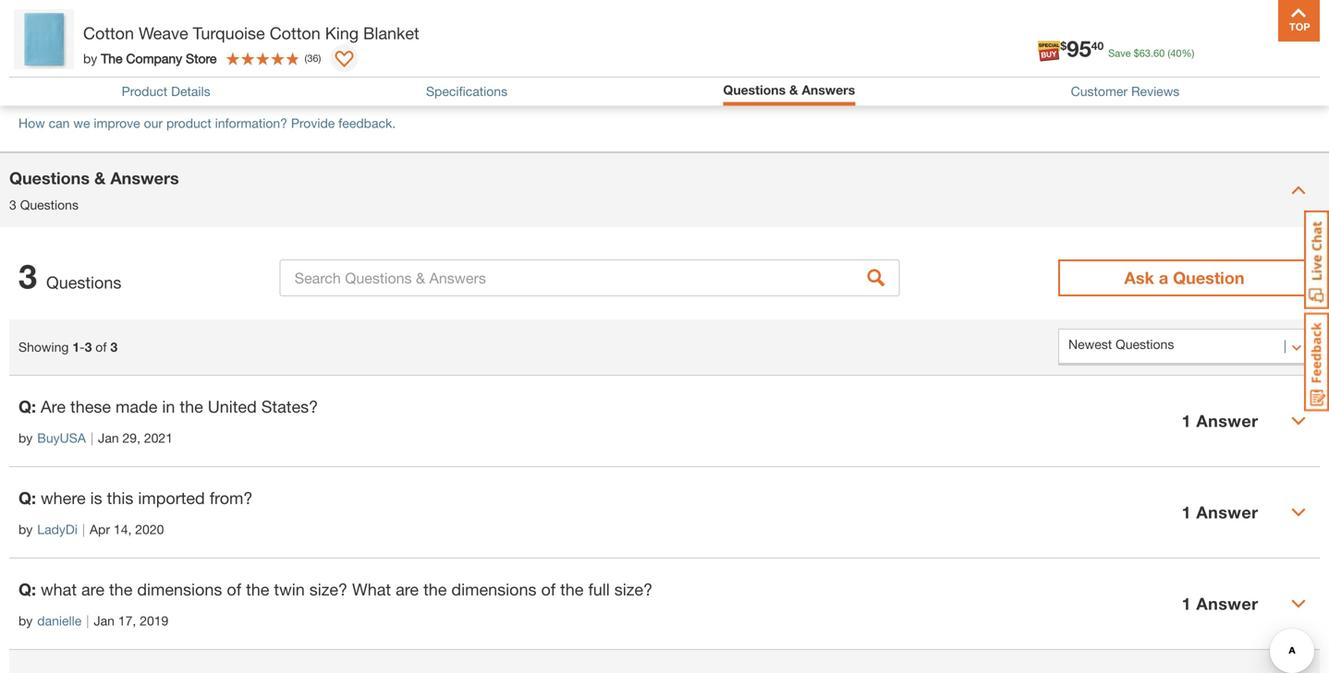 Task type: locate. For each thing, give the bounding box(es) containing it.
0 horizontal spatial 40
[[1091, 39, 1104, 52]]

our
[[144, 115, 163, 131]]

cotton
[[83, 23, 134, 43], [270, 23, 320, 43]]

$ left the .
[[1134, 47, 1139, 59]]

0 vertical spatial |
[[91, 431, 93, 446]]

2 vertical spatial q:
[[18, 580, 36, 600]]

product image image
[[14, 9, 74, 69]]

14,
[[114, 522, 132, 537]]

full
[[588, 580, 610, 600]]

1 for where is this imported from?
[[1182, 503, 1191, 523]]

answer
[[1196, 411, 1258, 431], [1196, 503, 1258, 523], [1196, 594, 1258, 614]]

)
[[318, 52, 321, 64]]

customer reviews button
[[1071, 84, 1180, 99], [1071, 84, 1180, 99]]

what
[[41, 580, 77, 600]]

1 vertical spatial |
[[82, 522, 85, 537]]

ladydi button
[[37, 520, 78, 540]]

jan for are
[[94, 614, 115, 629]]

0 horizontal spatial of
[[95, 340, 107, 355]]

questions inside 3 questions
[[46, 273, 121, 292]]

| left apr
[[82, 522, 85, 537]]

3 q: from the top
[[18, 580, 36, 600]]

jan for these
[[98, 431, 119, 446]]

certifications and listings
[[28, 49, 178, 64]]

2 cotton from the left
[[270, 23, 320, 43]]

3
[[9, 197, 16, 213], [18, 256, 37, 296], [85, 340, 92, 355], [110, 340, 117, 355]]

1 horizontal spatial |
[[86, 614, 89, 629]]

ask a question button
[[1058, 260, 1311, 297]]

cotton up certifications and listings
[[83, 23, 134, 43]]

answers inside questions & answers 3 questions
[[110, 168, 179, 188]]

1 caret image from the top
[[1291, 183, 1306, 198]]

is
[[90, 488, 102, 508]]

made
[[116, 397, 157, 417]]

of right -
[[95, 340, 107, 355]]

q: left where
[[18, 488, 36, 508]]

0 horizontal spatial answers
[[110, 168, 179, 188]]

jan left 17,
[[94, 614, 115, 629]]

dimensions
[[137, 580, 222, 600], [451, 580, 537, 600]]

1 vertical spatial &
[[94, 168, 106, 188]]

how
[[18, 115, 45, 131]]

by for where
[[18, 522, 33, 537]]

0 vertical spatial caret image
[[1291, 183, 1306, 198]]

1 vertical spatial q:
[[18, 488, 36, 508]]

2 are from the left
[[396, 580, 419, 600]]

0 horizontal spatial listings
[[133, 49, 178, 64]]

2 caret image from the top
[[1291, 506, 1306, 520]]

3 1 answer from the top
[[1182, 594, 1258, 614]]

jan left 29,
[[98, 431, 119, 446]]

3 answer from the top
[[1196, 594, 1258, 614]]

| right buyusa
[[91, 431, 93, 446]]

answers for questions & answers
[[802, 82, 855, 98]]

company
[[126, 51, 182, 66]]

caret image inside questions element
[[1291, 506, 1306, 520]]

1 horizontal spatial dimensions
[[451, 580, 537, 600]]

( right 60
[[1168, 47, 1170, 59]]

2 vertical spatial 1 answer
[[1182, 594, 1258, 614]]

in
[[162, 397, 175, 417]]

2 answer from the top
[[1196, 503, 1258, 523]]

1 answer for states?
[[1182, 411, 1258, 431]]

by left 'ladydi'
[[18, 522, 33, 537]]

1 horizontal spatial &
[[789, 82, 798, 98]]

1 vertical spatial answers
[[110, 168, 179, 188]]

imported
[[138, 488, 205, 508]]

0 horizontal spatial dimensions
[[137, 580, 222, 600]]

no
[[351, 49, 368, 64]]

17,
[[118, 614, 136, 629]]

are
[[41, 397, 66, 417]]

jan
[[98, 431, 119, 446], [94, 614, 115, 629]]

1 vertical spatial caret image
[[1291, 506, 1306, 520]]

caret image
[[1291, 414, 1306, 429], [1291, 597, 1306, 612]]

questions & answers button
[[723, 82, 855, 101], [723, 82, 855, 98]]

40 left save
[[1091, 39, 1104, 52]]

question
[[1173, 268, 1245, 288]]

1 answer from the top
[[1196, 411, 1258, 431]]

product
[[166, 115, 211, 131]]

caret image
[[1291, 183, 1306, 198], [1291, 506, 1306, 520]]

1 caret image from the top
[[1291, 414, 1306, 429]]

listings down weave
[[133, 49, 178, 64]]

| for these
[[91, 431, 93, 446]]

q: for q: are these made in the united states?
[[18, 397, 36, 417]]

0 horizontal spatial size?
[[309, 580, 348, 600]]

40 inside $ 95 40
[[1091, 39, 1104, 52]]

1 answer
[[1182, 411, 1258, 431], [1182, 503, 1258, 523], [1182, 594, 1258, 614]]

2 q: from the top
[[18, 488, 36, 508]]

1 vertical spatial jan
[[94, 614, 115, 629]]

questions
[[723, 82, 786, 98], [9, 168, 90, 188], [20, 197, 79, 213], [46, 273, 121, 292]]

size? right full
[[614, 580, 653, 600]]

by left danielle
[[18, 614, 33, 629]]

product details button
[[122, 84, 210, 99], [122, 84, 210, 99]]

1 dimensions from the left
[[137, 580, 222, 600]]

size?
[[309, 580, 348, 600], [614, 580, 653, 600]]

0 horizontal spatial (
[[305, 52, 307, 64]]

specifications button
[[426, 84, 508, 99], [426, 84, 508, 99]]

1 horizontal spatial 40
[[1170, 47, 1182, 59]]

questions & answers
[[723, 82, 855, 98]]

product details
[[122, 84, 210, 99]]

1 are from the left
[[81, 580, 104, 600]]

$ left save
[[1061, 39, 1067, 52]]

display image
[[335, 51, 353, 69]]

listings right or
[[466, 49, 511, 64]]

of left twin on the left bottom of the page
[[227, 580, 241, 600]]

Search Questions & Answers text field
[[280, 260, 900, 297]]

q: left what
[[18, 580, 36, 600]]

cotton up ( 36 )
[[270, 23, 320, 43]]

certifications
[[100, 5, 198, 25], [28, 49, 104, 64], [371, 49, 447, 64]]

2 1 answer from the top
[[1182, 503, 1258, 523]]

size? right twin on the left bottom of the page
[[309, 580, 348, 600]]

2 size? from the left
[[614, 580, 653, 600]]

of
[[95, 340, 107, 355], [227, 580, 241, 600], [541, 580, 556, 600]]

0 vertical spatial &
[[789, 82, 798, 98]]

1 horizontal spatial cotton
[[270, 23, 320, 43]]

the right in
[[180, 397, 203, 417]]

1 horizontal spatial answers
[[802, 82, 855, 98]]

twin
[[274, 580, 305, 600]]

& for questions & answers 3 questions
[[94, 168, 106, 188]]

0 horizontal spatial &
[[94, 168, 106, 188]]

blanket
[[363, 23, 419, 43]]

details
[[171, 84, 210, 99]]

apr
[[90, 522, 110, 537]]

&
[[789, 82, 798, 98], [94, 168, 106, 188]]

0 horizontal spatial cotton
[[83, 23, 134, 43]]

0 horizontal spatial are
[[81, 580, 104, 600]]

the right "what"
[[423, 580, 447, 600]]

2 horizontal spatial of
[[541, 580, 556, 600]]

and
[[108, 49, 129, 64]]

information?
[[215, 115, 287, 131]]

2 horizontal spatial |
[[91, 431, 93, 446]]

1 q: from the top
[[18, 397, 36, 417]]

( 36 )
[[305, 52, 321, 64]]

1 horizontal spatial of
[[227, 580, 241, 600]]

1 answer for twin
[[1182, 594, 1258, 614]]

40 right 60
[[1170, 47, 1182, 59]]

1 vertical spatial caret image
[[1291, 597, 1306, 612]]

answers
[[802, 82, 855, 98], [110, 168, 179, 188]]

1 horizontal spatial size?
[[614, 580, 653, 600]]

answer for twin
[[1196, 594, 1258, 614]]

weave
[[139, 23, 188, 43]]

what
[[352, 580, 391, 600]]

0 horizontal spatial |
[[82, 522, 85, 537]]

1 horizontal spatial are
[[396, 580, 419, 600]]

certifications down warranty
[[28, 49, 104, 64]]

are up by danielle | jan 17, 2019
[[81, 580, 104, 600]]

0 vertical spatial answer
[[1196, 411, 1258, 431]]

listings
[[133, 49, 178, 64], [466, 49, 511, 64]]

63
[[1139, 47, 1151, 59]]

| right danielle
[[86, 614, 89, 629]]

the
[[180, 397, 203, 417], [109, 580, 133, 600], [246, 580, 269, 600], [423, 580, 447, 600], [560, 580, 584, 600]]

0 vertical spatial jan
[[98, 431, 119, 446]]

ask a question
[[1124, 268, 1245, 288]]

0 vertical spatial answers
[[802, 82, 855, 98]]

0 vertical spatial caret image
[[1291, 414, 1306, 429]]

how can we improve our product information? provide feedback.
[[18, 115, 396, 131]]

of left full
[[541, 580, 556, 600]]

by the company store
[[83, 51, 217, 66]]

1 1 answer from the top
[[1182, 411, 1258, 431]]

1 vertical spatial 1 answer
[[1182, 503, 1258, 523]]

2 dimensions from the left
[[451, 580, 537, 600]]

1 vertical spatial answer
[[1196, 503, 1258, 523]]

by for are
[[18, 431, 33, 446]]

q:
[[18, 397, 36, 417], [18, 488, 36, 508], [18, 580, 36, 600]]

are right "what"
[[396, 580, 419, 600]]

60
[[1154, 47, 1165, 59]]

2 caret image from the top
[[1291, 597, 1306, 612]]

by buyusa | jan 29, 2021
[[18, 431, 173, 446]]

customer
[[1071, 84, 1128, 99]]

& inside questions & answers 3 questions
[[94, 168, 106, 188]]

1 horizontal spatial listings
[[466, 49, 511, 64]]

$
[[1061, 39, 1067, 52], [1134, 47, 1139, 59]]

by left the
[[83, 51, 97, 66]]

by left buyusa
[[18, 431, 33, 446]]

1
[[72, 340, 80, 355], [1182, 411, 1191, 431], [1182, 503, 1191, 523], [1182, 594, 1191, 614]]

2 vertical spatial answer
[[1196, 594, 1258, 614]]

95
[[1067, 35, 1091, 61]]

q: left are
[[18, 397, 36, 417]]

this
[[107, 488, 133, 508]]

warranty
[[18, 5, 85, 25]]

2 vertical spatial |
[[86, 614, 89, 629]]

1 listings from the left
[[133, 49, 178, 64]]

0 horizontal spatial $
[[1061, 39, 1067, 52]]

a
[[1159, 268, 1168, 288]]

0 vertical spatial q:
[[18, 397, 36, 417]]

|
[[91, 431, 93, 446], [82, 522, 85, 537], [86, 614, 89, 629]]

0 vertical spatial 1 answer
[[1182, 411, 1258, 431]]

( left the )
[[305, 52, 307, 64]]



Task type: describe. For each thing, give the bounding box(es) containing it.
3 inside questions & answers 3 questions
[[9, 197, 16, 213]]

customer reviews
[[1071, 84, 1180, 99]]

by danielle | jan 17, 2019
[[18, 614, 169, 629]]

29,
[[122, 431, 140, 446]]

2021
[[144, 431, 173, 446]]

1 size? from the left
[[309, 580, 348, 600]]

showing 1 - 3 of 3
[[18, 340, 117, 355]]

caret image for are these made in the united states?
[[1291, 414, 1306, 429]]

provide
[[291, 115, 335, 131]]

cotton weave turquoise cotton king blanket
[[83, 23, 419, 43]]

by for what
[[18, 614, 33, 629]]

store
[[186, 51, 217, 66]]

turquoise
[[193, 23, 265, 43]]

.
[[1151, 47, 1154, 59]]

caret image for 3
[[1291, 183, 1306, 198]]

certifications down blanket
[[371, 49, 447, 64]]

feedback.
[[338, 115, 396, 131]]

states?
[[261, 397, 318, 417]]

product
[[122, 84, 167, 99]]

q: are these made in the united states?
[[18, 397, 318, 417]]

king
[[325, 23, 359, 43]]

/
[[90, 5, 95, 25]]

we
[[73, 115, 90, 131]]

1 horizontal spatial (
[[1168, 47, 1170, 59]]

live chat image
[[1304, 211, 1329, 310]]

| for are
[[86, 614, 89, 629]]

danielle
[[37, 614, 82, 629]]

answers for questions & answers 3 questions
[[110, 168, 179, 188]]

q: for q: what are the dimensions of the twin size? what are the dimensions of the full size?
[[18, 580, 36, 600]]

feedback link image
[[1304, 312, 1329, 412]]

the left twin on the left bottom of the page
[[246, 580, 269, 600]]

1 for are these made in the united states?
[[1182, 411, 1191, 431]]

how can we improve our product information? provide feedback. link
[[18, 115, 396, 131]]

1 for what are the dimensions of the twin size? what are the dimensions of the full size?
[[1182, 594, 1191, 614]]

caret image for 1 answer
[[1291, 506, 1306, 520]]

buyusa button
[[37, 429, 86, 448]]

questions element
[[9, 375, 1320, 651]]

the left full
[[560, 580, 584, 600]]

the up 17,
[[109, 580, 133, 600]]

-
[[80, 340, 85, 355]]

top button
[[1278, 0, 1320, 42]]

the
[[101, 51, 123, 66]]

3 questions
[[18, 256, 121, 296]]

$ 95 40
[[1061, 35, 1104, 61]]

save $ 63 . 60 ( 40 %)
[[1108, 47, 1194, 59]]

reviews
[[1131, 84, 1180, 99]]

| for is
[[82, 522, 85, 537]]

no certifications or listings
[[351, 49, 511, 64]]

questions & answers 3 questions
[[9, 168, 179, 213]]

q: for q: where is this imported from?
[[18, 488, 36, 508]]

certifications up the "by the company store"
[[100, 5, 198, 25]]

or
[[451, 49, 463, 64]]

by ladydi | apr 14, 2020
[[18, 522, 164, 537]]

36
[[307, 52, 318, 64]]

save
[[1108, 47, 1131, 59]]

showing
[[18, 340, 69, 355]]

warranty / certifications
[[18, 5, 198, 25]]

q: what are the dimensions of the twin size? what are the dimensions of the full size?
[[18, 580, 653, 600]]

caret image for what are the dimensions of the twin size? what are the dimensions of the full size?
[[1291, 597, 1306, 612]]

danielle button
[[37, 612, 82, 631]]

where
[[41, 488, 86, 508]]

2 listings from the left
[[466, 49, 511, 64]]

$ inside $ 95 40
[[1061, 39, 1067, 52]]

answer for states?
[[1196, 411, 1258, 431]]

%)
[[1182, 47, 1194, 59]]

united
[[208, 397, 257, 417]]

2019
[[140, 614, 169, 629]]

ask
[[1124, 268, 1154, 288]]

these
[[70, 397, 111, 417]]

1 cotton from the left
[[83, 23, 134, 43]]

q: where is this imported from?
[[18, 488, 253, 508]]

ladydi
[[37, 522, 78, 537]]

specifications
[[426, 84, 508, 99]]

from?
[[210, 488, 253, 508]]

& for questions & answers
[[789, 82, 798, 98]]

buyusa
[[37, 431, 86, 446]]

2020
[[135, 522, 164, 537]]

1 horizontal spatial $
[[1134, 47, 1139, 59]]

improve
[[94, 115, 140, 131]]

can
[[49, 115, 70, 131]]



Task type: vqa. For each thing, say whether or not it's contained in the screenshot.
123 dollars and 00 cents 'element'
no



